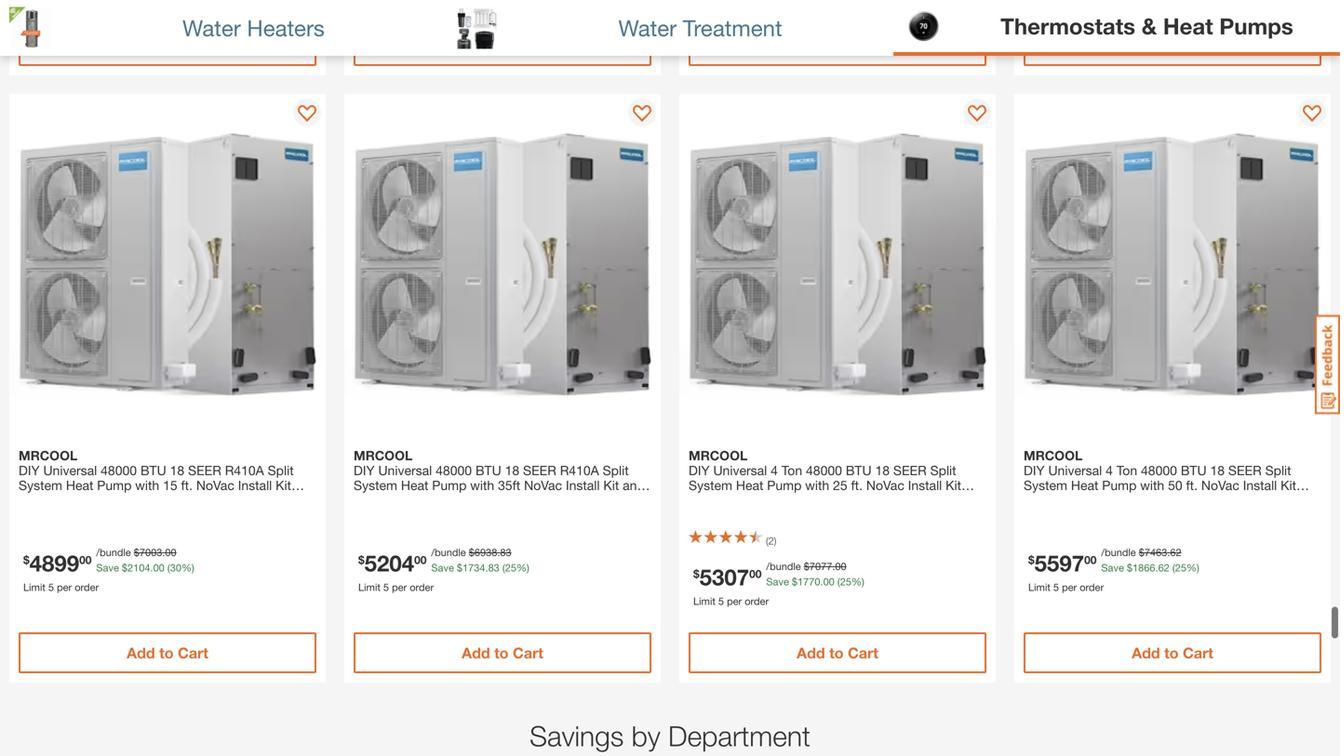 Task type: vqa. For each thing, say whether or not it's contained in the screenshot.
first Volt
yes



Task type: locate. For each thing, give the bounding box(es) containing it.
1 mrcool from the left
[[19, 448, 78, 464]]

0 horizontal spatial 208/230v
[[689, 493, 745, 508]]

30
[[170, 562, 181, 574]]

pump left 35ft
[[432, 478, 467, 493]]

1 install from the left
[[238, 478, 272, 493]]

with left 15
[[135, 478, 159, 493]]

r410a
[[225, 463, 264, 478], [560, 463, 599, 478]]

48000
[[101, 463, 137, 478], [436, 463, 472, 478], [806, 463, 842, 478], [1141, 463, 1177, 478]]

order for 5204
[[410, 582, 434, 594]]

0 horizontal spatial ton
[[782, 463, 802, 478]]

( for 5597
[[1173, 562, 1175, 574]]

18
[[170, 463, 184, 478], [505, 463, 520, 478], [875, 463, 890, 478], [1210, 463, 1225, 478]]

%) right 1866
[[1187, 562, 1200, 574]]

3 with from the left
[[805, 478, 829, 493]]

system left heatkit
[[1024, 478, 1068, 493]]

2 water from the left
[[618, 14, 677, 41]]

1 48000 from the left
[[101, 463, 137, 478]]

mrcool inside mrcool diy universal 48000 btu 18 seer r410a split system heat pump with 15 ft. novac install kit -208/230-volt
[[19, 448, 78, 464]]

save left 1734 on the bottom
[[431, 562, 454, 574]]

water inside button
[[618, 14, 677, 41]]

save for 4899
[[96, 562, 119, 574]]

0 horizontal spatial and
[[623, 478, 645, 493]]

62 down the 7463
[[1158, 562, 1170, 574]]

install
[[238, 478, 272, 493], [566, 478, 600, 493], [908, 478, 942, 493], [1243, 478, 1277, 493]]

48000 inside "mrcool diy universal 4 ton 48000 btu 18 seer split system heat pump with 25 ft. novac install kit 208/230v"
[[806, 463, 842, 478]]

3 pump from the left
[[767, 478, 802, 493]]

4
[[771, 463, 778, 478], [1106, 463, 1113, 478]]

limit for 5204
[[358, 582, 381, 594]]

order for 5307
[[745, 596, 769, 608]]

5 inside $ 5597 00 /bundle $ 7463 . 62 save $ 1866 . 62 ( 25 %) limit 5 per order
[[1054, 582, 1059, 594]]

volt
[[77, 493, 98, 508], [492, 493, 513, 508]]

1 ton from the left
[[782, 463, 802, 478]]

4 with from the left
[[1140, 478, 1165, 493]]

%) right 1734 on the bottom
[[517, 562, 529, 574]]

( for 5307
[[838, 576, 840, 588]]

2 btu from the left
[[476, 463, 501, 478]]

2 kit from the left
[[603, 478, 619, 493]]

( right 1866
[[1173, 562, 1175, 574]]

)
[[774, 535, 777, 547]]

pump
[[97, 478, 132, 493], [432, 478, 467, 493], [767, 478, 802, 493], [1102, 478, 1137, 493]]

2 universal from the left
[[378, 463, 432, 478]]

system up 4899
[[19, 478, 62, 493]]

5 for 5307
[[718, 596, 724, 608]]

0 horizontal spatial display image
[[633, 105, 652, 124]]

water
[[182, 14, 241, 41], [618, 14, 677, 41]]

order down 5597
[[1080, 582, 1104, 594]]

savings
[[530, 720, 624, 753]]

%) inside $ 5204 00 /bundle $ 6938 . 83 save $ 1734 . 83 ( 25 %) limit 5 per order
[[517, 562, 529, 574]]

208/230- up 4899
[[24, 493, 77, 508]]

1 horizontal spatial 208/230v
[[1133, 493, 1189, 508]]

ft. for 5307
[[851, 478, 863, 493]]

4 system from the left
[[1024, 478, 1068, 493]]

1 vertical spatial 62
[[1158, 562, 1170, 574]]

1 with from the left
[[135, 478, 159, 493]]

order down "5307"
[[745, 596, 769, 608]]

1 diy from the left
[[19, 463, 40, 478]]

water heaters button
[[0, 0, 447, 56]]

( right 2104
[[167, 562, 170, 574]]

/bundle
[[96, 547, 131, 559], [431, 547, 466, 559], [1101, 547, 1136, 559], [766, 561, 801, 573]]

1 universal from the left
[[43, 463, 97, 478]]

per down 4899
[[57, 582, 72, 594]]

with inside mrcool diy universal 48000 btu 18 seer r410a split system heat pump with 15 ft. novac install kit -208/230-volt
[[135, 478, 159, 493]]

per inside $ 5204 00 /bundle $ 6938 . 83 save $ 1734 . 83 ( 25 %) limit 5 per order
[[392, 582, 407, 594]]

with left 35ft
[[470, 478, 494, 493]]

install inside mrcool diy universal 4 ton 48000 btu 18 seer split system heat pump with 50 ft. novac install kit and 20kw heatkit 208/230v
[[1243, 478, 1277, 493]]

water heaters image
[[9, 7, 51, 49]]

00 inside $ 5597 00 /bundle $ 7463 . 62 save $ 1866 . 62 ( 25 %) limit 5 per order
[[1084, 554, 1097, 567]]

20kw inside mrcool diy universal 48000 btu 18 seer r410a split system heat pump with 35ft novac install kit and 20kw heatkit-208/230-volt
[[354, 493, 387, 508]]

2 18 from the left
[[505, 463, 520, 478]]

seer
[[188, 463, 221, 478], [523, 463, 556, 478], [893, 463, 927, 478], [1228, 463, 1262, 478]]

00 inside $ 5204 00 /bundle $ 6938 . 83 save $ 1734 . 83 ( 25 %) limit 5 per order
[[414, 554, 427, 567]]

thermostats & heat pumps image
[[903, 5, 945, 47]]

add to cart
[[127, 37, 208, 54], [462, 37, 543, 54], [1132, 37, 1214, 54], [127, 645, 208, 662], [462, 645, 543, 662], [797, 645, 878, 662], [1132, 645, 1214, 662]]

limit down 5204
[[358, 582, 381, 594]]

3 ft. from the left
[[1186, 478, 1198, 493]]

order inside $ 4899 00 /bundle $ 7003 . 00 save $ 2104 . 00 ( 30 %) limit 5 per order
[[75, 582, 99, 594]]

diy universal 48000 btu 18 seer r410a split system heat pump with 35ft novac install kit and 20kw heatkit-208/230-volt image
[[344, 94, 661, 410]]

diy universal 4 ton 48000 btu 18 seer split system heat pump with 50 ft. novac install kit and 20kw heatkit 208/230v image
[[1015, 94, 1331, 410]]

0 horizontal spatial 83
[[488, 562, 500, 574]]

install inside mrcool diy universal 48000 btu 18 seer r410a split system heat pump with 15 ft. novac install kit -208/230-volt
[[238, 478, 272, 493]]

feedback link image
[[1315, 315, 1340, 415]]

save inside $ 5597 00 /bundle $ 7463 . 62 save $ 1866 . 62 ( 25 %) limit 5 per order
[[1101, 562, 1124, 574]]

5 for 4899
[[48, 582, 54, 594]]

4 mrcool from the left
[[1024, 448, 1083, 464]]

4 inside "mrcool diy universal 4 ton 48000 btu 18 seer split system heat pump with 25 ft. novac install kit 208/230v"
[[771, 463, 778, 478]]

5 down 4899
[[48, 582, 54, 594]]

/bundle up 1866
[[1101, 547, 1136, 559]]

1 ft. from the left
[[181, 478, 193, 493]]

3 universal from the left
[[713, 463, 767, 478]]

btu
[[140, 463, 166, 478], [476, 463, 501, 478], [846, 463, 872, 478], [1181, 463, 1207, 478]]

add
[[127, 37, 155, 54], [462, 37, 490, 54], [1132, 37, 1160, 54], [127, 645, 155, 662], [462, 645, 490, 662], [797, 645, 825, 662], [1132, 645, 1160, 662]]

r410a inside mrcool diy universal 48000 btu 18 seer r410a split system heat pump with 35ft novac install kit and 20kw heatkit-208/230-volt
[[560, 463, 599, 478]]

volt inside mrcool diy universal 48000 btu 18 seer r410a split system heat pump with 35ft novac install kit and 20kw heatkit-208/230-volt
[[492, 493, 513, 508]]

2 ton from the left
[[1117, 463, 1137, 478]]

5 down 5597
[[1054, 582, 1059, 594]]

r410a right 35ft
[[560, 463, 599, 478]]

0 horizontal spatial display image
[[298, 105, 316, 124]]

pump inside mrcool diy universal 4 ton 48000 btu 18 seer split system heat pump with 50 ft. novac install kit and 20kw heatkit 208/230v
[[1102, 478, 1137, 493]]

83 right 6938
[[500, 547, 512, 559]]

system inside mrcool diy universal 4 ton 48000 btu 18 seer split system heat pump with 50 ft. novac install kit and 20kw heatkit 208/230v
[[1024, 478, 1068, 493]]

and
[[623, 478, 645, 493], [1024, 493, 1046, 508]]

system up 5204
[[354, 478, 397, 493]]

(
[[766, 535, 768, 547], [167, 562, 170, 574], [502, 562, 505, 574], [1173, 562, 1175, 574], [838, 576, 840, 588]]

volt right -
[[77, 493, 98, 508]]

1 r410a from the left
[[225, 463, 264, 478]]

2 48000 from the left
[[436, 463, 472, 478]]

%) right 2104
[[181, 562, 194, 574]]

2 split from the left
[[603, 463, 629, 478]]

mrcool for 4899
[[19, 448, 78, 464]]

diy inside mrcool diy universal 48000 btu 18 seer r410a split system heat pump with 15 ft. novac install kit -208/230-volt
[[19, 463, 40, 478]]

0 horizontal spatial volt
[[77, 493, 98, 508]]

208/230- inside mrcool diy universal 48000 btu 18 seer r410a split system heat pump with 15 ft. novac install kit -208/230-volt
[[24, 493, 77, 508]]

208/230- inside mrcool diy universal 48000 btu 18 seer r410a split system heat pump with 35ft novac install kit and 20kw heatkit-208/230-volt
[[439, 493, 492, 508]]

4 for $
[[1106, 463, 1113, 478]]

heat inside "mrcool diy universal 4 ton 48000 btu 18 seer split system heat pump with 25 ft. novac install kit 208/230v"
[[736, 478, 764, 493]]

system up "5307"
[[689, 478, 732, 493]]

ft. for $
[[1186, 478, 1198, 493]]

/bundle inside $ 4899 00 /bundle $ 7003 . 00 save $ 2104 . 00 ( 30 %) limit 5 per order
[[96, 547, 131, 559]]

universal inside mrcool diy universal 48000 btu 18 seer r410a split system heat pump with 15 ft. novac install kit -208/230-volt
[[43, 463, 97, 478]]

00
[[165, 547, 177, 559], [79, 554, 92, 567], [414, 554, 427, 567], [1084, 554, 1097, 567], [835, 561, 847, 573], [153, 562, 165, 574], [749, 568, 762, 581], [823, 576, 835, 588]]

5 inside $ 5307 00 /bundle $ 7077 . 00 save $ 1770 . 00 ( 25 %) limit 5 per order
[[718, 596, 724, 608]]

1 split from the left
[[268, 463, 294, 478]]

0 horizontal spatial r410a
[[225, 463, 264, 478]]

universal
[[43, 463, 97, 478], [378, 463, 432, 478], [713, 463, 767, 478], [1048, 463, 1102, 478]]

83 down 6938
[[488, 562, 500, 574]]

diy inside mrcool diy universal 4 ton 48000 btu 18 seer split system heat pump with 50 ft. novac install kit and 20kw heatkit 208/230v
[[1024, 463, 1045, 478]]

5 for 5204
[[383, 582, 389, 594]]

limit down 4899
[[23, 582, 45, 594]]

/bundle up 1734 on the bottom
[[431, 547, 466, 559]]

mrcool for 5597
[[1024, 448, 1083, 464]]

( right '1770'
[[838, 576, 840, 588]]

per
[[57, 582, 72, 594], [392, 582, 407, 594], [1062, 582, 1077, 594], [727, 596, 742, 608]]

%) inside $ 4899 00 /bundle $ 7003 . 00 save $ 2104 . 00 ( 30 %) limit 5 per order
[[181, 562, 194, 574]]

save inside $ 5204 00 /bundle $ 6938 . 83 save $ 1734 . 83 ( 25 %) limit 5 per order
[[431, 562, 454, 574]]

5
[[48, 582, 54, 594], [383, 582, 389, 594], [1054, 582, 1059, 594], [718, 596, 724, 608]]

cart
[[178, 37, 208, 54], [513, 37, 543, 54], [1183, 37, 1214, 54], [178, 645, 208, 662], [513, 645, 543, 662], [848, 645, 878, 662], [1183, 645, 1214, 662]]

2 display image from the left
[[1303, 105, 1322, 124]]

r410a for 5204
[[560, 463, 599, 478]]

thermostats
[[1001, 12, 1136, 39]]

4 48000 from the left
[[1141, 463, 1177, 478]]

novac
[[196, 478, 234, 493], [524, 478, 562, 493], [866, 478, 905, 493], [1201, 478, 1240, 493]]

83
[[500, 547, 512, 559], [488, 562, 500, 574]]

/bundle for 5307
[[766, 561, 801, 573]]

4 split from the left
[[1265, 463, 1291, 478]]

mrcool
[[19, 448, 78, 464], [354, 448, 413, 464], [689, 448, 748, 464], [1024, 448, 1083, 464]]

25 inside $ 5597 00 /bundle $ 7463 . 62 save $ 1866 . 62 ( 25 %) limit 5 per order
[[1175, 562, 1187, 574]]

/bundle down ")"
[[766, 561, 801, 573]]

2 ft. from the left
[[851, 478, 863, 493]]

7077
[[810, 561, 832, 573]]

( inside $ 5307 00 /bundle $ 7077 . 00 save $ 1770 . 00 ( 25 %) limit 5 per order
[[838, 576, 840, 588]]

diy
[[19, 463, 40, 478], [354, 463, 375, 478], [689, 463, 710, 478], [1024, 463, 1045, 478]]

4 seer from the left
[[1228, 463, 1262, 478]]

heatkit
[[1086, 493, 1130, 508]]

4 up heatkit
[[1106, 463, 1113, 478]]

20kw left heatkit-
[[354, 493, 387, 508]]

4 kit from the left
[[1281, 478, 1297, 493]]

%) inside $ 5307 00 /bundle $ 7077 . 00 save $ 1770 . 00 ( 25 %) limit 5 per order
[[852, 576, 864, 588]]

save inside $ 5307 00 /bundle $ 7077 . 00 save $ 1770 . 00 ( 25 %) limit 5 per order
[[766, 576, 789, 588]]

208/230v
[[689, 493, 745, 508], [1133, 493, 1189, 508]]

3 18 from the left
[[875, 463, 890, 478]]

display image
[[298, 105, 316, 124], [1303, 105, 1322, 124]]

3 system from the left
[[689, 478, 732, 493]]

thermostats & heat pumps
[[1001, 12, 1294, 39]]

1 seer from the left
[[188, 463, 221, 478]]

with inside mrcool diy universal 48000 btu 18 seer r410a split system heat pump with 35ft novac install kit and 20kw heatkit-208/230-volt
[[470, 478, 494, 493]]

save left '1770'
[[766, 576, 789, 588]]

1 horizontal spatial and
[[1024, 493, 1046, 508]]

25
[[833, 478, 848, 493], [505, 562, 517, 574], [1175, 562, 1187, 574], [840, 576, 852, 588]]

0 vertical spatial 83
[[500, 547, 512, 559]]

thermostats & heat pumps button
[[894, 0, 1340, 56]]

1 horizontal spatial water
[[618, 14, 677, 41]]

ft.
[[181, 478, 193, 493], [851, 478, 863, 493], [1186, 478, 1198, 493]]

1 horizontal spatial display image
[[968, 105, 987, 124]]

/bundle inside $ 5307 00 /bundle $ 7077 . 00 save $ 1770 . 00 ( 25 %) limit 5 per order
[[766, 561, 801, 573]]

5 inside $ 4899 00 /bundle $ 7003 . 00 save $ 2104 . 00 ( 30 %) limit 5 per order
[[48, 582, 54, 594]]

1 pump from the left
[[97, 478, 132, 493]]

btu inside mrcool diy universal 48000 btu 18 seer r410a split system heat pump with 35ft novac install kit and 20kw heatkit-208/230-volt
[[476, 463, 501, 478]]

1 horizontal spatial display image
[[1303, 105, 1322, 124]]

4 inside mrcool diy universal 4 ton 48000 btu 18 seer split system heat pump with 50 ft. novac install kit and 20kw heatkit 208/230v
[[1106, 463, 1113, 478]]

2 system from the left
[[354, 478, 397, 493]]

/bundle inside $ 5204 00 /bundle $ 6938 . 83 save $ 1734 . 83 ( 25 %) limit 5 per order
[[431, 547, 466, 559]]

1 display image from the left
[[298, 105, 316, 124]]

per down 5597
[[1062, 582, 1077, 594]]

save left 1866
[[1101, 562, 1124, 574]]

save inside $ 4899 00 /bundle $ 7003 . 00 save $ 2104 . 00 ( 30 %) limit 5 per order
[[96, 562, 119, 574]]

4 18 from the left
[[1210, 463, 1225, 478]]

5 for 5597
[[1054, 582, 1059, 594]]

add to cart button
[[19, 25, 316, 66], [354, 25, 652, 66], [1024, 25, 1322, 66], [19, 633, 316, 674], [354, 633, 652, 674], [689, 633, 987, 674], [1024, 633, 1322, 674]]

0 horizontal spatial 208/230-
[[24, 493, 77, 508]]

2 diy from the left
[[354, 463, 375, 478]]

1 horizontal spatial 208/230-
[[439, 493, 492, 508]]

2 seer from the left
[[523, 463, 556, 478]]

2 208/230v from the left
[[1133, 493, 1189, 508]]

5 down 5204
[[383, 582, 389, 594]]

and inside mrcool diy universal 48000 btu 18 seer r410a split system heat pump with 35ft novac install kit and 20kw heatkit-208/230-volt
[[623, 478, 645, 493]]

1 horizontal spatial 4
[[1106, 463, 1113, 478]]

mrcool inside mrcool diy universal 48000 btu 18 seer r410a split system heat pump with 35ft novac install kit and 20kw heatkit-208/230-volt
[[354, 448, 413, 464]]

system
[[19, 478, 62, 493], [354, 478, 397, 493], [689, 478, 732, 493], [1024, 478, 1068, 493]]

with
[[135, 478, 159, 493], [470, 478, 494, 493], [805, 478, 829, 493], [1140, 478, 1165, 493]]

4 install from the left
[[1243, 478, 1277, 493]]

/bundle inside $ 5597 00 /bundle $ 7463 . 62 save $ 1866 . 62 ( 25 %) limit 5 per order
[[1101, 547, 1136, 559]]

1 18 from the left
[[170, 463, 184, 478]]

3 seer from the left
[[893, 463, 927, 478]]

mrcool diy universal 48000 btu 18 seer r410a split system heat pump with 15 ft. novac install kit -208/230-volt
[[19, 448, 294, 508]]

3 diy from the left
[[689, 463, 710, 478]]

r410a right 15
[[225, 463, 264, 478]]

0 horizontal spatial 4
[[771, 463, 778, 478]]

per inside $ 5307 00 /bundle $ 7077 . 00 save $ 1770 . 00 ( 25 %) limit 5 per order
[[727, 596, 742, 608]]

split inside mrcool diy universal 48000 btu 18 seer r410a split system heat pump with 35ft novac install kit and 20kw heatkit-208/230-volt
[[603, 463, 629, 478]]

2 novac from the left
[[524, 478, 562, 493]]

20kw left heatkit
[[1049, 493, 1083, 508]]

water for water treatment
[[618, 14, 677, 41]]

with left 50
[[1140, 478, 1165, 493]]

pump up ")"
[[767, 478, 802, 493]]

water inside 'button'
[[182, 14, 241, 41]]

with up 7077
[[805, 478, 829, 493]]

per down "5307"
[[727, 596, 742, 608]]

order
[[75, 582, 99, 594], [410, 582, 434, 594], [1080, 582, 1104, 594], [745, 596, 769, 608]]

limit down "5307"
[[693, 596, 716, 608]]

/bundle up 2104
[[96, 547, 131, 559]]

1 208/230v from the left
[[689, 493, 745, 508]]

per for 5307
[[727, 596, 742, 608]]

heat
[[1163, 12, 1213, 39], [66, 478, 93, 493], [401, 478, 429, 493], [736, 478, 764, 493], [1071, 478, 1099, 493]]

4 pump from the left
[[1102, 478, 1137, 493]]

1 horizontal spatial volt
[[492, 493, 513, 508]]

diy inside mrcool diy universal 48000 btu 18 seer r410a split system heat pump with 35ft novac install kit and 20kw heatkit-208/230-volt
[[354, 463, 375, 478]]

water treatment image
[[456, 7, 498, 49]]

$ 5204 00 /bundle $ 6938 . 83 save $ 1734 . 83 ( 25 %) limit 5 per order
[[358, 547, 529, 594]]

0 horizontal spatial ft.
[[181, 478, 193, 493]]

limit inside $ 4899 00 /bundle $ 7003 . 00 save $ 2104 . 00 ( 30 %) limit 5 per order
[[23, 582, 45, 594]]

1 volt from the left
[[77, 493, 98, 508]]

mrcool inside mrcool diy universal 4 ton 48000 btu 18 seer split system heat pump with 50 ft. novac install kit and 20kw heatkit 208/230v
[[1024, 448, 1083, 464]]

&
[[1142, 12, 1157, 39]]

2 mrcool from the left
[[354, 448, 413, 464]]

water left treatment
[[618, 14, 677, 41]]

3 48000 from the left
[[806, 463, 842, 478]]

r410a inside mrcool diy universal 48000 btu 18 seer r410a split system heat pump with 15 ft. novac install kit -208/230-volt
[[225, 463, 264, 478]]

per inside $ 4899 00 /bundle $ 7003 . 00 save $ 2104 . 00 ( 30 %) limit 5 per order
[[57, 582, 72, 594]]

1 kit from the left
[[276, 478, 291, 493]]

18 inside "mrcool diy universal 4 ton 48000 btu 18 seer split system heat pump with 25 ft. novac install kit 208/230v"
[[875, 463, 890, 478]]

( inside $ 5204 00 /bundle $ 6938 . 83 save $ 1734 . 83 ( 25 %) limit 5 per order
[[502, 562, 505, 574]]

( 2 )
[[766, 535, 777, 547]]

%)
[[181, 562, 194, 574], [517, 562, 529, 574], [1187, 562, 1200, 574], [852, 576, 864, 588]]

water treatment
[[618, 14, 782, 41]]

universal inside mrcool diy universal 4 ton 48000 btu 18 seer split system heat pump with 50 ft. novac install kit and 20kw heatkit 208/230v
[[1048, 463, 1102, 478]]

water left heaters
[[182, 14, 241, 41]]

3 kit from the left
[[946, 478, 961, 493]]

2 208/230- from the left
[[439, 493, 492, 508]]

1 208/230- from the left
[[24, 493, 77, 508]]

pump left 15
[[97, 478, 132, 493]]

35ft
[[498, 478, 520, 493]]

split inside "mrcool diy universal 4 ton 48000 btu 18 seer split system heat pump with 25 ft. novac install kit 208/230v"
[[930, 463, 956, 478]]

2 r410a from the left
[[560, 463, 599, 478]]

208/230v up "5307"
[[689, 493, 745, 508]]

4 btu from the left
[[1181, 463, 1207, 478]]

1 display image from the left
[[633, 105, 652, 124]]

2 4 from the left
[[1106, 463, 1113, 478]]

25 inside $ 5307 00 /bundle $ 7077 . 00 save $ 1770 . 00 ( 25 %) limit 5 per order
[[840, 576, 852, 588]]

1 water from the left
[[182, 14, 241, 41]]

water for water heaters
[[182, 14, 241, 41]]

( left ")"
[[766, 535, 768, 547]]

btu inside mrcool diy universal 48000 btu 18 seer r410a split system heat pump with 15 ft. novac install kit -208/230-volt
[[140, 463, 166, 478]]

.
[[162, 547, 165, 559], [497, 547, 500, 559], [1167, 547, 1170, 559], [832, 561, 835, 573], [150, 562, 153, 574], [485, 562, 488, 574], [1156, 562, 1158, 574], [820, 576, 823, 588]]

4 novac from the left
[[1201, 478, 1240, 493]]

( for 5204
[[502, 562, 505, 574]]

seer inside mrcool diy universal 48000 btu 18 seer r410a split system heat pump with 35ft novac install kit and 20kw heatkit-208/230-volt
[[523, 463, 556, 478]]

limit
[[23, 582, 45, 594], [358, 582, 381, 594], [1028, 582, 1051, 594], [693, 596, 716, 608]]

5 down "5307"
[[718, 596, 724, 608]]

3 split from the left
[[930, 463, 956, 478]]

5307
[[700, 564, 749, 591]]

water heaters
[[182, 14, 325, 41]]

62
[[1170, 547, 1182, 559], [1158, 562, 1170, 574]]

ton
[[782, 463, 802, 478], [1117, 463, 1137, 478]]

2104
[[128, 562, 150, 574]]

save left 2104
[[96, 562, 119, 574]]

1 horizontal spatial ton
[[1117, 463, 1137, 478]]

5597
[[1035, 550, 1084, 577]]

2 pump from the left
[[432, 478, 467, 493]]

3 install from the left
[[908, 478, 942, 493]]

%) for 5204
[[517, 562, 529, 574]]

split
[[268, 463, 294, 478], [603, 463, 629, 478], [930, 463, 956, 478], [1265, 463, 1291, 478]]

1 system from the left
[[19, 478, 62, 493]]

1 btu from the left
[[140, 463, 166, 478]]

1 horizontal spatial r410a
[[560, 463, 599, 478]]

1 4 from the left
[[771, 463, 778, 478]]

order inside $ 5307 00 /bundle $ 7077 . 00 save $ 1770 . 00 ( 25 %) limit 5 per order
[[745, 596, 769, 608]]

0 horizontal spatial 20kw
[[354, 493, 387, 508]]

( inside $ 5597 00 /bundle $ 7463 . 62 save $ 1866 . 62 ( 25 %) limit 5 per order
[[1173, 562, 1175, 574]]

department
[[668, 720, 811, 753]]

25 for diy
[[833, 478, 848, 493]]

( inside $ 4899 00 /bundle $ 7003 . 00 save $ 2104 . 00 ( 30 %) limit 5 per order
[[167, 562, 170, 574]]

volt up 6938
[[492, 493, 513, 508]]

20kw
[[354, 493, 387, 508], [1049, 493, 1083, 508]]

208/230-
[[24, 493, 77, 508], [439, 493, 492, 508]]

order down 5204
[[410, 582, 434, 594]]

0 horizontal spatial water
[[182, 14, 241, 41]]

2 with from the left
[[470, 478, 494, 493]]

208/230v up the 7463
[[1133, 493, 1189, 508]]

system inside "mrcool diy universal 4 ton 48000 btu 18 seer split system heat pump with 25 ft. novac install kit 208/230v"
[[689, 478, 732, 493]]

-
[[19, 493, 24, 508]]

208/230- left 35ft
[[439, 493, 492, 508]]

pump left 50
[[1102, 478, 1137, 493]]

per for 5597
[[1062, 582, 1077, 594]]

novac inside "mrcool diy universal 4 ton 48000 btu 18 seer split system heat pump with 25 ft. novac install kit 208/230v"
[[866, 478, 905, 493]]

1 vertical spatial 83
[[488, 562, 500, 574]]

1 horizontal spatial 20kw
[[1049, 493, 1083, 508]]

25 for 5204
[[505, 562, 517, 574]]

4 universal from the left
[[1048, 463, 1102, 478]]

5 inside $ 5204 00 /bundle $ 6938 . 83 save $ 1734 . 83 ( 25 %) limit 5 per order
[[383, 582, 389, 594]]

ft. inside "mrcool diy universal 4 ton 48000 btu 18 seer split system heat pump with 25 ft. novac install kit 208/230v"
[[851, 478, 863, 493]]

3 btu from the left
[[846, 463, 872, 478]]

1 novac from the left
[[196, 478, 234, 493]]

water treatment button
[[447, 0, 894, 56]]

save
[[96, 562, 119, 574], [431, 562, 454, 574], [1101, 562, 1124, 574], [766, 576, 789, 588]]

2 20kw from the left
[[1049, 493, 1083, 508]]

2 volt from the left
[[492, 493, 513, 508]]

novac inside mrcool diy universal 4 ton 48000 btu 18 seer split system heat pump with 50 ft. novac install kit and 20kw heatkit 208/230v
[[1201, 478, 1240, 493]]

1 horizontal spatial ft.
[[851, 478, 863, 493]]

diy for 5597
[[1024, 463, 1045, 478]]

2 horizontal spatial ft.
[[1186, 478, 1198, 493]]

ft. inside mrcool diy universal 4 ton 48000 btu 18 seer split system heat pump with 50 ft. novac install kit and 20kw heatkit 208/230v
[[1186, 478, 1198, 493]]

( right 1734 on the bottom
[[502, 562, 505, 574]]

1 horizontal spatial 83
[[500, 547, 512, 559]]

3 novac from the left
[[866, 478, 905, 493]]

2 install from the left
[[566, 478, 600, 493]]

kit
[[276, 478, 291, 493], [603, 478, 619, 493], [946, 478, 961, 493], [1281, 478, 1297, 493]]

4 diy from the left
[[1024, 463, 1045, 478]]

heat inside mrcool diy universal 48000 btu 18 seer r410a split system heat pump with 35ft novac install kit and 20kw heatkit-208/230-volt
[[401, 478, 429, 493]]

1 20kw from the left
[[354, 493, 387, 508]]

2 display image from the left
[[968, 105, 987, 124]]

order down 4899
[[75, 582, 99, 594]]

$
[[134, 547, 140, 559], [469, 547, 475, 559], [1139, 547, 1145, 559], [23, 554, 29, 567], [358, 554, 365, 567], [1028, 554, 1035, 567], [804, 561, 810, 573], [122, 562, 128, 574], [457, 562, 463, 574], [1127, 562, 1133, 574], [693, 568, 700, 581], [792, 576, 798, 588]]

3 mrcool from the left
[[689, 448, 748, 464]]

25 inside "mrcool diy universal 4 ton 48000 btu 18 seer split system heat pump with 25 ft. novac install kit 208/230v"
[[833, 478, 848, 493]]

to
[[159, 37, 174, 54], [494, 37, 509, 54], [1164, 37, 1179, 54], [159, 645, 174, 662], [494, 645, 509, 662], [829, 645, 844, 662], [1164, 645, 1179, 662]]

%) right '1770'
[[852, 576, 864, 588]]

limit down 5597
[[1028, 582, 1051, 594]]

per down 5204
[[392, 582, 407, 594]]

order inside $ 5204 00 /bundle $ 6938 . 83 save $ 1734 . 83 ( 25 %) limit 5 per order
[[410, 582, 434, 594]]

62 right the 7463
[[1170, 547, 1182, 559]]

display image
[[633, 105, 652, 124], [968, 105, 987, 124]]

4 up ")"
[[771, 463, 778, 478]]

1 horizontal spatial 62
[[1170, 547, 1182, 559]]

0 vertical spatial 62
[[1170, 547, 1182, 559]]

ton inside "mrcool diy universal 4 ton 48000 btu 18 seer split system heat pump with 25 ft. novac install kit 208/230v"
[[782, 463, 802, 478]]



Task type: describe. For each thing, give the bounding box(es) containing it.
$ 5307 00 /bundle $ 7077 . 00 save $ 1770 . 00 ( 25 %) limit 5 per order
[[693, 561, 864, 608]]

/bundle for 4899
[[96, 547, 131, 559]]

6938
[[475, 547, 497, 559]]

limit for 5307
[[693, 596, 716, 608]]

save for 5307
[[766, 576, 789, 588]]

208/230v inside "mrcool diy universal 4 ton 48000 btu 18 seer split system heat pump with 25 ft. novac install kit 208/230v"
[[689, 493, 745, 508]]

order for 5597
[[1080, 582, 1104, 594]]

48000 inside mrcool diy universal 4 ton 48000 btu 18 seer split system heat pump with 50 ft. novac install kit and 20kw heatkit 208/230v
[[1141, 463, 1177, 478]]

25 for 5307
[[840, 576, 852, 588]]

universal inside "mrcool diy universal 4 ton 48000 btu 18 seer split system heat pump with 25 ft. novac install kit 208/230v"
[[713, 463, 767, 478]]

seer inside mrcool diy universal 4 ton 48000 btu 18 seer split system heat pump with 50 ft. novac install kit and 20kw heatkit 208/230v
[[1228, 463, 1262, 478]]

limit for 5597
[[1028, 582, 1051, 594]]

1734
[[463, 562, 485, 574]]

seer inside "mrcool diy universal 4 ton 48000 btu 18 seer split system heat pump with 25 ft. novac install kit 208/230v"
[[893, 463, 927, 478]]

split inside mrcool diy universal 48000 btu 18 seer r410a split system heat pump with 15 ft. novac install kit -208/230-volt
[[268, 463, 294, 478]]

display image for $
[[633, 105, 652, 124]]

seer inside mrcool diy universal 48000 btu 18 seer r410a split system heat pump with 15 ft. novac install kit -208/230-volt
[[188, 463, 221, 478]]

btu inside mrcool diy universal 4 ton 48000 btu 18 seer split system heat pump with 50 ft. novac install kit and 20kw heatkit 208/230v
[[1181, 463, 1207, 478]]

kit inside mrcool diy universal 48000 btu 18 seer r410a split system heat pump with 15 ft. novac install kit -208/230-volt
[[276, 478, 291, 493]]

novac inside mrcool diy universal 48000 btu 18 seer r410a split system heat pump with 15 ft. novac install kit -208/230-volt
[[196, 478, 234, 493]]

display image for 5307
[[968, 105, 987, 124]]

48000 inside mrcool diy universal 48000 btu 18 seer r410a split system heat pump with 35ft novac install kit and 20kw heatkit-208/230-volt
[[436, 463, 472, 478]]

5204
[[365, 550, 414, 577]]

pump inside mrcool diy universal 48000 btu 18 seer r410a split system heat pump with 15 ft. novac install kit -208/230-volt
[[97, 478, 132, 493]]

and inside mrcool diy universal 4 ton 48000 btu 18 seer split system heat pump with 50 ft. novac install kit and 20kw heatkit 208/230v
[[1024, 493, 1046, 508]]

universal for 5597
[[1048, 463, 1102, 478]]

mrcool inside "mrcool diy universal 4 ton 48000 btu 18 seer split system heat pump with 25 ft. novac install kit 208/230v"
[[689, 448, 748, 464]]

pump inside mrcool diy universal 48000 btu 18 seer r410a split system heat pump with 35ft novac install kit and 20kw heatkit-208/230-volt
[[432, 478, 467, 493]]

18 inside mrcool diy universal 48000 btu 18 seer r410a split system heat pump with 35ft novac install kit and 20kw heatkit-208/230-volt
[[505, 463, 520, 478]]

%) for 5307
[[852, 576, 864, 588]]

kit inside "mrcool diy universal 4 ton 48000 btu 18 seer split system heat pump with 25 ft. novac install kit 208/230v"
[[946, 478, 961, 493]]

display image for 5597
[[1303, 105, 1322, 124]]

volt inside mrcool diy universal 48000 btu 18 seer r410a split system heat pump with 15 ft. novac install kit -208/230-volt
[[77, 493, 98, 508]]

install inside mrcool diy universal 48000 btu 18 seer r410a split system heat pump with 35ft novac install kit and 20kw heatkit-208/230-volt
[[566, 478, 600, 493]]

diy inside "mrcool diy universal 4 ton 48000 btu 18 seer split system heat pump with 25 ft. novac install kit 208/230v"
[[689, 463, 710, 478]]

pumps
[[1220, 12, 1294, 39]]

split inside mrcool diy universal 4 ton 48000 btu 18 seer split system heat pump with 50 ft. novac install kit and 20kw heatkit 208/230v
[[1265, 463, 1291, 478]]

save for 5204
[[431, 562, 454, 574]]

$ 4899 00 /bundle $ 7003 . 00 save $ 2104 . 00 ( 30 %) limit 5 per order
[[23, 547, 194, 594]]

48000 inside mrcool diy universal 48000 btu 18 seer r410a split system heat pump with 15 ft. novac install kit -208/230-volt
[[101, 463, 137, 478]]

heat inside button
[[1163, 12, 1213, 39]]

208/230v inside mrcool diy universal 4 ton 48000 btu 18 seer split system heat pump with 50 ft. novac install kit and 20kw heatkit 208/230v
[[1133, 493, 1189, 508]]

2
[[768, 535, 774, 547]]

per for 5204
[[392, 582, 407, 594]]

0 horizontal spatial 62
[[1158, 562, 1170, 574]]

pump inside "mrcool diy universal 4 ton 48000 btu 18 seer split system heat pump with 25 ft. novac install kit 208/230v"
[[767, 478, 802, 493]]

diy universal 48000 btu 18 seer r410a split system heat pump with 15 ft. novac install kit -208/230-volt image
[[9, 94, 326, 410]]

novac inside mrcool diy universal 48000 btu 18 seer r410a split system heat pump with 35ft novac install kit and 20kw heatkit-208/230-volt
[[524, 478, 562, 493]]

mrcool for 5204
[[354, 448, 413, 464]]

treatment
[[683, 14, 782, 41]]

mrcool diy universal 4 ton 48000 btu 18 seer split system heat pump with 25 ft. novac install kit 208/230v
[[689, 448, 961, 508]]

universal for 5204
[[378, 463, 432, 478]]

universal for 4899
[[43, 463, 97, 478]]

with inside mrcool diy universal 4 ton 48000 btu 18 seer split system heat pump with 50 ft. novac install kit and 20kw heatkit 208/230v
[[1140, 478, 1165, 493]]

system inside mrcool diy universal 48000 btu 18 seer r410a split system heat pump with 15 ft. novac install kit -208/230-volt
[[19, 478, 62, 493]]

per for 4899
[[57, 582, 72, 594]]

ft. inside mrcool diy universal 48000 btu 18 seer r410a split system heat pump with 15 ft. novac install kit -208/230-volt
[[181, 478, 193, 493]]

4 for 5307
[[771, 463, 778, 478]]

limit for 4899
[[23, 582, 45, 594]]

1770
[[798, 576, 820, 588]]

save for 5597
[[1101, 562, 1124, 574]]

mrcool diy universal 48000 btu 18 seer r410a split system heat pump with 35ft novac install kit and 20kw heatkit-208/230-volt
[[354, 448, 645, 508]]

ton for $
[[1117, 463, 1137, 478]]

by
[[632, 720, 661, 753]]

heatkit-
[[391, 493, 439, 508]]

/bundle for 5597
[[1101, 547, 1136, 559]]

1866
[[1133, 562, 1156, 574]]

diy for 4899
[[19, 463, 40, 478]]

7463
[[1145, 547, 1167, 559]]

r410a for 4899
[[225, 463, 264, 478]]

mrcool diy universal 4 ton 48000 btu 18 seer split system heat pump with 50 ft. novac install kit and 20kw heatkit 208/230v
[[1024, 448, 1297, 508]]

diy for 5204
[[354, 463, 375, 478]]

with inside "mrcool diy universal 4 ton 48000 btu 18 seer split system heat pump with 25 ft. novac install kit 208/230v"
[[805, 478, 829, 493]]

7003
[[140, 547, 162, 559]]

/bundle for 5204
[[431, 547, 466, 559]]

install inside "mrcool diy universal 4 ton 48000 btu 18 seer split system heat pump with 25 ft. novac install kit 208/230v"
[[908, 478, 942, 493]]

order for 4899
[[75, 582, 99, 594]]

18 inside mrcool diy universal 4 ton 48000 btu 18 seer split system heat pump with 50 ft. novac install kit and 20kw heatkit 208/230v
[[1210, 463, 1225, 478]]

kit inside mrcool diy universal 48000 btu 18 seer r410a split system heat pump with 35ft novac install kit and 20kw heatkit-208/230-volt
[[603, 478, 619, 493]]

heaters
[[247, 14, 325, 41]]

system inside mrcool diy universal 48000 btu 18 seer r410a split system heat pump with 35ft novac install kit and 20kw heatkit-208/230-volt
[[354, 478, 397, 493]]

15
[[163, 478, 177, 493]]

display image for 4899
[[298, 105, 316, 124]]

25 for 5597
[[1175, 562, 1187, 574]]

ton for 5307
[[782, 463, 802, 478]]

heat inside mrcool diy universal 48000 btu 18 seer r410a split system heat pump with 15 ft. novac install kit -208/230-volt
[[66, 478, 93, 493]]

20kw inside mrcool diy universal 4 ton 48000 btu 18 seer split system heat pump with 50 ft. novac install kit and 20kw heatkit 208/230v
[[1049, 493, 1083, 508]]

btu inside "mrcool diy universal 4 ton 48000 btu 18 seer split system heat pump with 25 ft. novac install kit 208/230v"
[[846, 463, 872, 478]]

%) for 4899
[[181, 562, 194, 574]]

%) for 5597
[[1187, 562, 1200, 574]]

( for 4899
[[167, 562, 170, 574]]

kit inside mrcool diy universal 4 ton 48000 btu 18 seer split system heat pump with 50 ft. novac install kit and 20kw heatkit 208/230v
[[1281, 478, 1297, 493]]

heat inside mrcool diy universal 4 ton 48000 btu 18 seer split system heat pump with 50 ft. novac install kit and 20kw heatkit 208/230v
[[1071, 478, 1099, 493]]

$ 5597 00 /bundle $ 7463 . 62 save $ 1866 . 62 ( 25 %) limit 5 per order
[[1028, 547, 1200, 594]]

18 inside mrcool diy universal 48000 btu 18 seer r410a split system heat pump with 15 ft. novac install kit -208/230-volt
[[170, 463, 184, 478]]

50
[[1168, 478, 1183, 493]]

savings by department
[[530, 720, 811, 753]]

diy universal 4 ton 48000 btu 18 seer split system heat pump with 25 ft. novac install kit 208/230v image
[[679, 94, 996, 410]]

4899
[[29, 550, 79, 577]]



